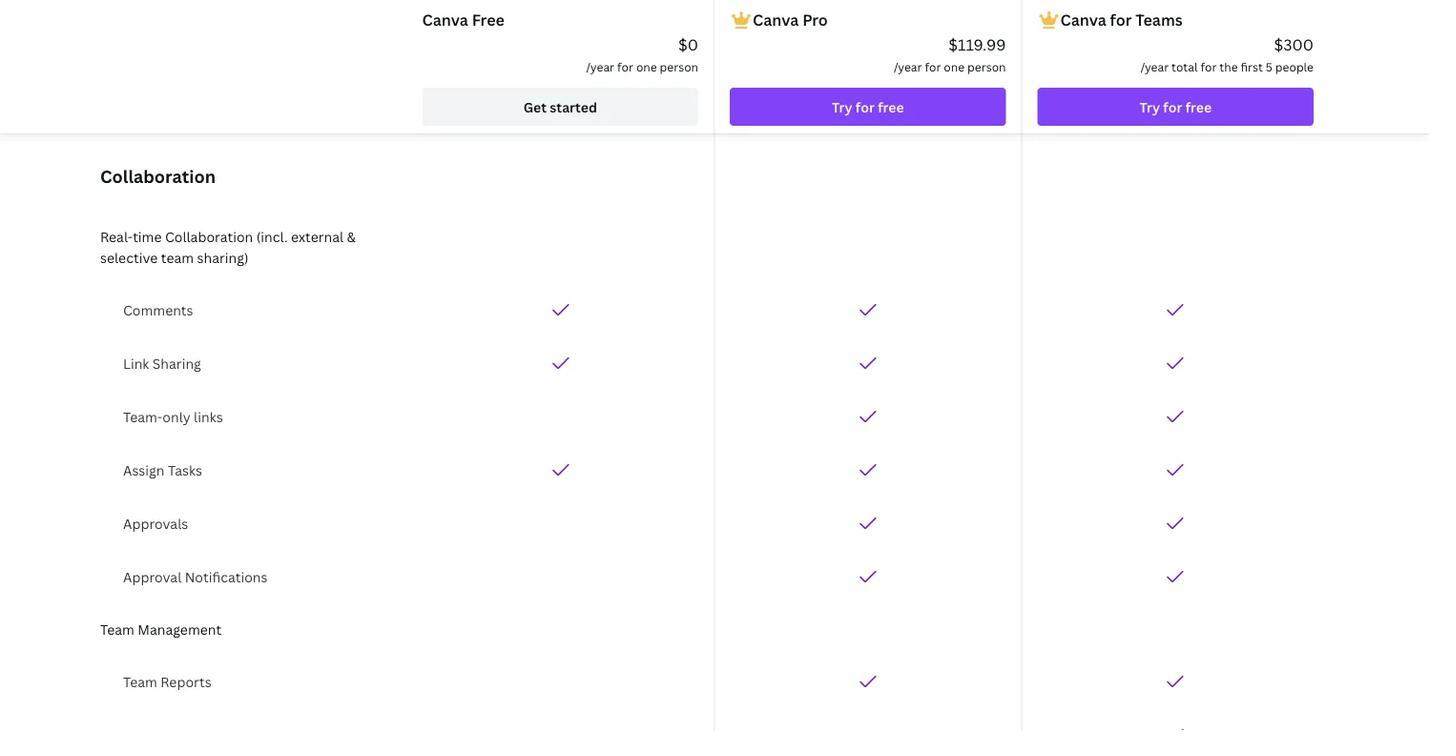 Task type: vqa. For each thing, say whether or not it's contained in the screenshot.
leftmost the Create
no



Task type: describe. For each thing, give the bounding box(es) containing it.
sharing)
[[197, 249, 249, 267]]

$119.99 /year for one person
[[894, 34, 1006, 74]]

time
[[133, 228, 162, 246]]

pro
[[803, 10, 828, 30]]

link sharing
[[123, 354, 201, 373]]

try for free for canva pro
[[832, 98, 904, 116]]

team-only links
[[123, 408, 223, 426]]

team
[[161, 249, 194, 267]]

started
[[550, 98, 597, 116]]

approvals
[[123, 515, 188, 533]]

0 vertical spatial collaboration
[[100, 165, 216, 188]]

teams
[[1136, 10, 1183, 30]]

approval notifications
[[123, 568, 268, 586]]

notifications
[[185, 568, 268, 586]]

person for $119.99
[[968, 59, 1006, 74]]

one for $119.99
[[944, 59, 965, 74]]

(incl.
[[256, 228, 288, 246]]

try for free button for canva pro
[[730, 88, 1006, 126]]

/year for $300
[[1141, 59, 1169, 74]]

$0 /year for one person
[[586, 34, 698, 74]]

the
[[1220, 59, 1238, 74]]

reports
[[161, 673, 211, 691]]

management
[[138, 621, 221, 639]]

tasks
[[168, 461, 202, 479]]

real-time collaboration (incl. external & selective team sharing)
[[100, 228, 356, 267]]

free
[[472, 10, 504, 30]]

sharing
[[152, 354, 201, 373]]

canva for canva pro
[[753, 10, 799, 30]]

collaboration inside real-time collaboration (incl. external & selective team sharing)
[[165, 228, 253, 246]]

assign
[[123, 461, 165, 479]]

people
[[1275, 59, 1314, 74]]

$300
[[1274, 34, 1314, 55]]

team reports
[[123, 673, 211, 691]]

team for team management
[[100, 621, 134, 639]]

canva free
[[422, 10, 504, 30]]

for inside $0 /year for one person
[[617, 59, 633, 74]]

try for pro
[[832, 98, 852, 116]]

$300 /year total for the first 5 people
[[1141, 34, 1314, 74]]

real-
[[100, 228, 133, 246]]

team-
[[123, 408, 162, 426]]



Task type: locate. For each thing, give the bounding box(es) containing it.
2 horizontal spatial canva
[[1060, 10, 1107, 30]]

1 horizontal spatial try for free
[[1140, 98, 1212, 116]]

try for free button for canva for teams
[[1038, 88, 1314, 126]]

canva for teams
[[1060, 10, 1183, 30]]

one inside $119.99 /year for one person
[[944, 59, 965, 74]]

0 horizontal spatial free
[[878, 98, 904, 116]]

/year for $0
[[586, 59, 615, 74]]

2 person from the left
[[968, 59, 1006, 74]]

team for team reports
[[123, 673, 157, 691]]

comments
[[123, 301, 193, 319]]

collaboration up sharing) on the left top of page
[[165, 228, 253, 246]]

1 one from the left
[[636, 59, 657, 74]]

team left management
[[100, 621, 134, 639]]

canva pro
[[753, 10, 828, 30]]

total
[[1172, 59, 1198, 74]]

approval
[[123, 568, 182, 586]]

person inside $0 /year for one person
[[660, 59, 698, 74]]

1 horizontal spatial /year
[[894, 59, 922, 74]]

one inside $0 /year for one person
[[636, 59, 657, 74]]

1 try for free button from the left
[[730, 88, 1006, 126]]

one down the $119.99
[[944, 59, 965, 74]]

/year inside $119.99 /year for one person
[[894, 59, 922, 74]]

3 /year from the left
[[1141, 59, 1169, 74]]

2 horizontal spatial /year
[[1141, 59, 1169, 74]]

&
[[347, 228, 356, 246]]

0 horizontal spatial one
[[636, 59, 657, 74]]

$0
[[678, 34, 698, 55]]

$119.99
[[949, 34, 1006, 55]]

free down $119.99 /year for one person
[[878, 98, 904, 116]]

1 try from the left
[[832, 98, 852, 116]]

1 horizontal spatial free
[[1186, 98, 1212, 116]]

one
[[636, 59, 657, 74], [944, 59, 965, 74]]

get started button
[[422, 88, 698, 126]]

2 try for free button from the left
[[1038, 88, 1314, 126]]

1 horizontal spatial canva
[[753, 10, 799, 30]]

first
[[1241, 59, 1263, 74]]

canva
[[422, 10, 468, 30], [753, 10, 799, 30], [1060, 10, 1107, 30]]

0 horizontal spatial person
[[660, 59, 698, 74]]

canva left pro
[[753, 10, 799, 30]]

2 try for free from the left
[[1140, 98, 1212, 116]]

2 one from the left
[[944, 59, 965, 74]]

try for for
[[1140, 98, 1160, 116]]

collaboration up time
[[100, 165, 216, 188]]

team
[[100, 621, 134, 639], [123, 673, 157, 691]]

canva left free
[[422, 10, 468, 30]]

free for $300
[[1186, 98, 1212, 116]]

person inside $119.99 /year for one person
[[968, 59, 1006, 74]]

only
[[162, 408, 191, 426]]

1 /year from the left
[[586, 59, 615, 74]]

1 horizontal spatial person
[[968, 59, 1006, 74]]

collaboration
[[100, 165, 216, 188], [165, 228, 253, 246]]

/year for $119.99
[[894, 59, 922, 74]]

1 horizontal spatial try
[[1140, 98, 1160, 116]]

for inside $119.99 /year for one person
[[925, 59, 941, 74]]

1 try for free from the left
[[832, 98, 904, 116]]

canva left teams
[[1060, 10, 1107, 30]]

team left reports
[[123, 673, 157, 691]]

try for free for canva for teams
[[1140, 98, 1212, 116]]

0 horizontal spatial try for free
[[832, 98, 904, 116]]

team management
[[100, 621, 221, 639]]

0 horizontal spatial canva
[[422, 10, 468, 30]]

link
[[123, 354, 149, 373]]

0 horizontal spatial /year
[[586, 59, 615, 74]]

person down $0
[[660, 59, 698, 74]]

canva for canva for teams
[[1060, 10, 1107, 30]]

1 free from the left
[[878, 98, 904, 116]]

one up the get started button
[[636, 59, 657, 74]]

assign tasks
[[123, 461, 202, 479]]

2 free from the left
[[1186, 98, 1212, 116]]

1 person from the left
[[660, 59, 698, 74]]

0 horizontal spatial try for free button
[[730, 88, 1006, 126]]

3 canva from the left
[[1060, 10, 1107, 30]]

get started
[[523, 98, 597, 116]]

free
[[878, 98, 904, 116], [1186, 98, 1212, 116]]

1 vertical spatial collaboration
[[165, 228, 253, 246]]

free down total
[[1186, 98, 1212, 116]]

free for $119.99
[[878, 98, 904, 116]]

1 horizontal spatial one
[[944, 59, 965, 74]]

for inside $300 /year total for the first 5 people
[[1201, 59, 1217, 74]]

2 try from the left
[[1140, 98, 1160, 116]]

get
[[523, 98, 547, 116]]

/year inside $300 /year total for the first 5 people
[[1141, 59, 1169, 74]]

try
[[832, 98, 852, 116], [1140, 98, 1160, 116]]

person
[[660, 59, 698, 74], [968, 59, 1006, 74]]

/year inside $0 /year for one person
[[586, 59, 615, 74]]

5
[[1266, 59, 1273, 74]]

for
[[1110, 10, 1132, 30], [617, 59, 633, 74], [925, 59, 941, 74], [1201, 59, 1217, 74], [856, 98, 875, 116], [1163, 98, 1182, 116]]

0 horizontal spatial try
[[832, 98, 852, 116]]

/year
[[586, 59, 615, 74], [894, 59, 922, 74], [1141, 59, 1169, 74]]

person down the $119.99
[[968, 59, 1006, 74]]

external
[[291, 228, 344, 246]]

one for $0
[[636, 59, 657, 74]]

1 horizontal spatial try for free button
[[1038, 88, 1314, 126]]

selective
[[100, 249, 158, 267]]

try for free
[[832, 98, 904, 116], [1140, 98, 1212, 116]]

links
[[194, 408, 223, 426]]

0 vertical spatial team
[[100, 621, 134, 639]]

2 canva from the left
[[753, 10, 799, 30]]

1 canva from the left
[[422, 10, 468, 30]]

1 vertical spatial team
[[123, 673, 157, 691]]

person for $0
[[660, 59, 698, 74]]

try for free button
[[730, 88, 1006, 126], [1038, 88, 1314, 126]]

canva for canva free
[[422, 10, 468, 30]]

2 /year from the left
[[894, 59, 922, 74]]



